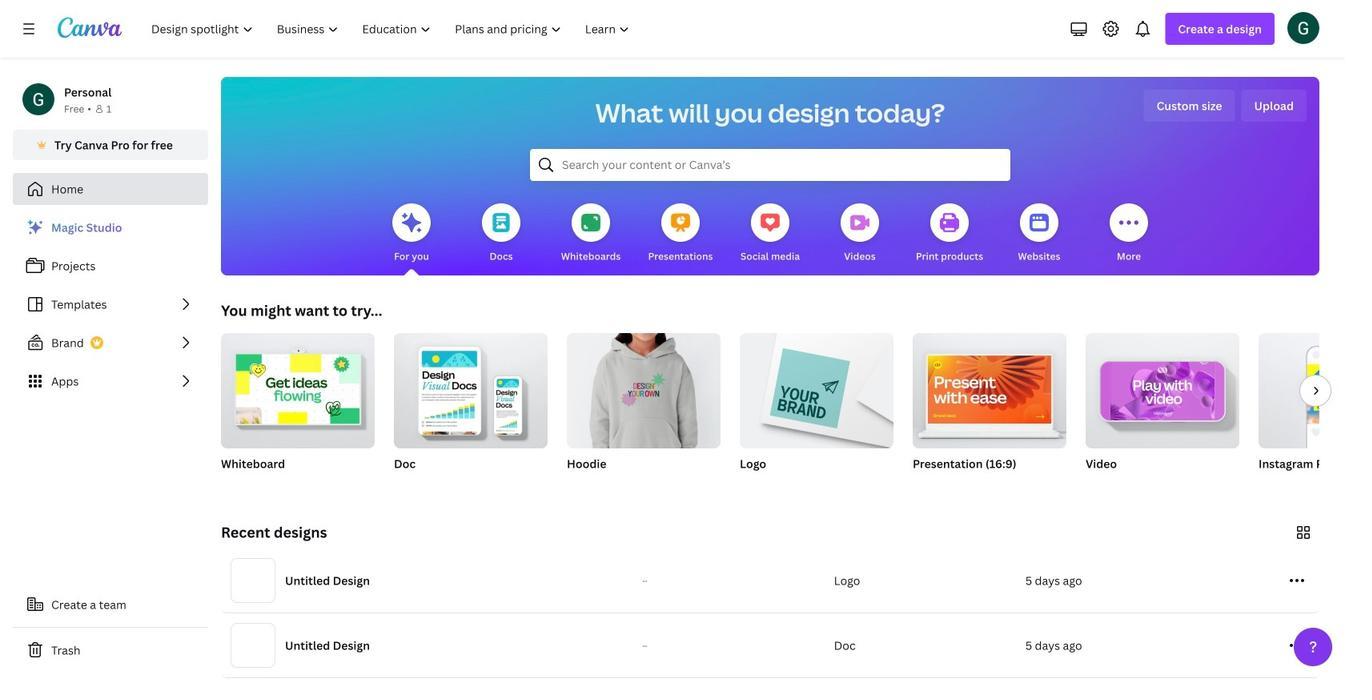 Task type: locate. For each thing, give the bounding box(es) containing it.
None search field
[[530, 149, 1011, 181]]

group
[[221, 327, 375, 492], [221, 327, 375, 448], [394, 327, 548, 492], [394, 327, 548, 448], [567, 327, 721, 492], [567, 327, 721, 448], [740, 327, 894, 492], [740, 327, 894, 448], [913, 333, 1067, 492], [913, 333, 1067, 448], [1086, 333, 1240, 492], [1259, 333, 1345, 492]]

list
[[13, 211, 208, 397]]

Search search field
[[562, 150, 978, 180]]



Task type: vqa. For each thing, say whether or not it's contained in the screenshot.
Greg Robinson Image
yes



Task type: describe. For each thing, give the bounding box(es) containing it.
top level navigation element
[[141, 13, 643, 45]]

greg robinson image
[[1288, 12, 1320, 44]]



